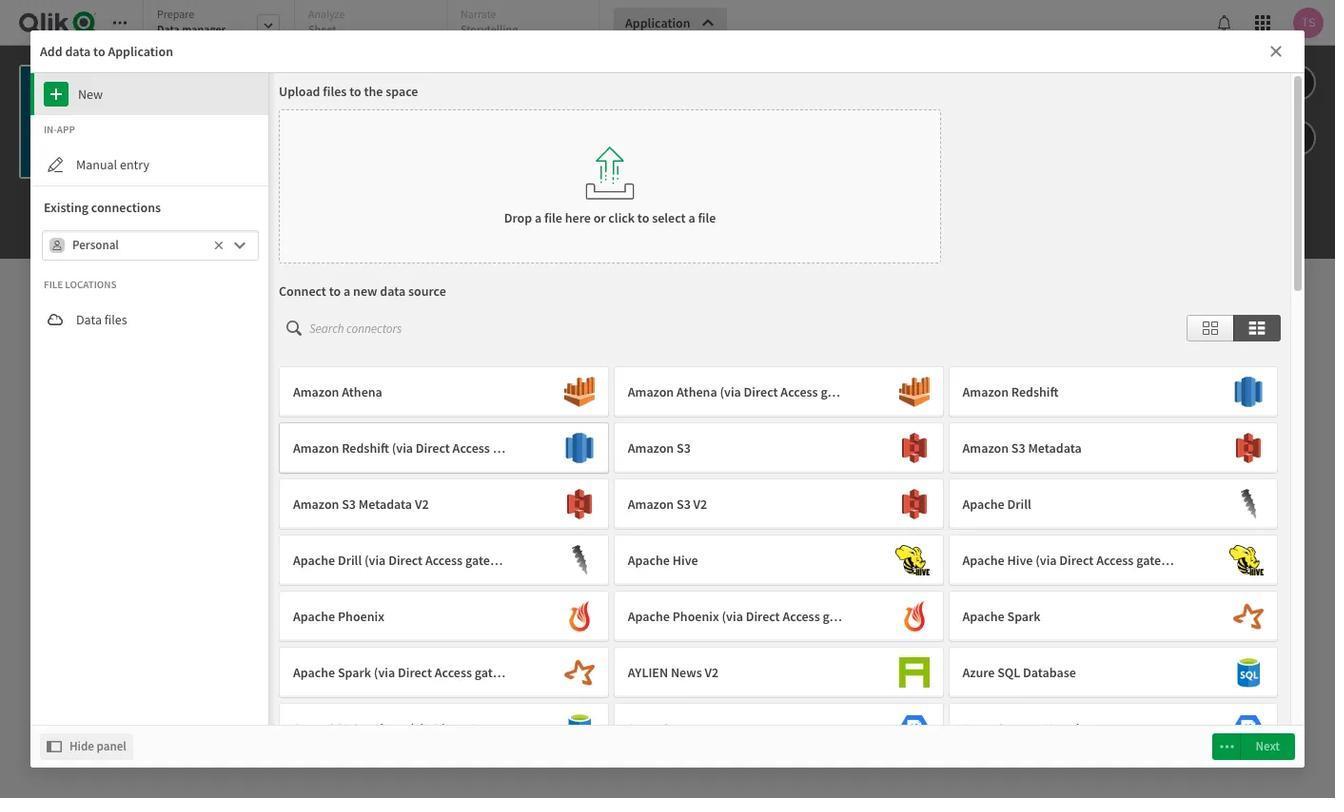 Task type: vqa. For each thing, say whether or not it's contained in the screenshot.
right "sql"
yes



Task type: locate. For each thing, give the bounding box(es) containing it.
0 vertical spatial application
[[626, 14, 691, 31]]

apache for apache phoenix
[[293, 608, 335, 626]]

drill up "apache phoenix"
[[338, 552, 362, 569]]

gateway) for apache spark (via direct access gateway)
[[475, 665, 527, 682]]

1 vertical spatial redshift
[[342, 440, 389, 457]]

1 horizontal spatial click
[[836, 557, 861, 574]]

v2 right news
[[705, 665, 719, 682]]

application
[[626, 14, 691, 31], [108, 43, 173, 60], [223, 65, 288, 82]]

click left other
[[836, 557, 861, 574]]

in-
[[44, 123, 57, 136]]

application inside button
[[626, 14, 691, 31]]

gateway)
[[821, 384, 873, 401], [493, 440, 545, 457], [466, 552, 518, 569], [1137, 552, 1189, 569], [823, 608, 875, 626], [475, 665, 527, 682], [510, 721, 563, 738]]

0 vertical spatial spark
[[1008, 608, 1041, 626]]

drill down amazon s3 metadata at the right bottom of page
[[1008, 496, 1032, 513]]

(via up editor
[[722, 608, 743, 626]]

1 horizontal spatial drill
[[1008, 496, 1032, 513]]

phoenix down apache drill (via direct access gateway)
[[338, 608, 385, 626]]

data inside data catalog access data that's available to you
[[404, 557, 429, 574]]

to left you
[[519, 557, 530, 574]]

2 phoenix from the left
[[673, 608, 720, 626]]

access for apache phoenix (via direct access gateway)
[[783, 608, 820, 626]]

drill for apache drill
[[1008, 496, 1032, 513]]

amazon for amazon s3 metadata v2
[[293, 496, 339, 513]]

apache
[[963, 496, 1005, 513], [293, 552, 335, 569], [628, 552, 670, 569], [963, 552, 1005, 569], [293, 608, 335, 626], [628, 608, 670, 626], [963, 608, 1005, 626], [293, 665, 335, 682]]

1 horizontal spatial sql
[[998, 665, 1021, 682]]

1 horizontal spatial redshift
[[1012, 384, 1059, 401]]

file
[[44, 278, 63, 291]]

connect
[[279, 283, 327, 300]]

1 vertical spatial application
[[108, 43, 173, 60]]

s3 up apache drill (via direct access gateway)
[[342, 496, 356, 513]]

a
[[535, 209, 542, 227], [689, 209, 696, 227], [344, 283, 351, 300]]

2 vertical spatial application
[[223, 65, 288, 82]]

2 athena from the left
[[677, 384, 718, 401]]

0 horizontal spatial spark
[[338, 665, 371, 682]]

file
[[545, 209, 563, 227], [698, 209, 716, 227]]

file left "here"
[[545, 209, 563, 227]]

data
[[65, 43, 91, 60], [312, 86, 332, 99], [380, 283, 406, 300], [677, 341, 720, 371], [404, 557, 429, 574], [587, 653, 612, 670]]

data catalog access data that's available to you
[[365, 535, 554, 574]]

1 storage from the left
[[663, 721, 707, 738]]

redshift up amazon s3 metadata at the right bottom of page
[[1012, 384, 1059, 401]]

1 horizontal spatial storage
[[998, 721, 1042, 738]]

None text field
[[72, 231, 209, 261]]

(via down get started adding data to your app.
[[720, 384, 741, 401]]

athena for amazon athena (via direct access gateway)
[[677, 384, 718, 401]]

apache phoenix
[[293, 608, 385, 626]]

click right "here"
[[609, 209, 635, 227]]

0 horizontal spatial phoenix
[[338, 608, 385, 626]]

browse
[[878, 557, 919, 574]]

1 horizontal spatial connections
[[971, 557, 1039, 574]]

cancel image
[[1269, 40, 1284, 63]]

0 horizontal spatial connections
[[91, 199, 161, 216]]

apache drill
[[963, 496, 1032, 513]]

amazon
[[293, 384, 339, 401], [628, 384, 674, 401], [963, 384, 1009, 401], [293, 440, 339, 457], [628, 440, 674, 457], [963, 440, 1009, 457], [293, 496, 339, 513], [628, 496, 674, 513]]

(via for redshift
[[392, 440, 413, 457]]

2 file from the left
[[698, 209, 716, 227]]

2 vertical spatial metadata
[[1044, 721, 1098, 738]]

a right drop
[[535, 209, 542, 227]]

application button
[[614, 8, 727, 38]]

0 horizontal spatial redshift
[[342, 440, 389, 457]]

hive
[[673, 552, 698, 569], [1008, 552, 1033, 569]]

to right add
[[93, 43, 105, 60]]

to left new
[[329, 283, 341, 300]]

your
[[749, 341, 792, 371]]

amazon s3 v2
[[628, 496, 708, 513]]

s3 up amazon s3 v2
[[677, 440, 691, 457]]

or inside 'files and other sources drag and drop files or click to browse files and connections'
[[821, 557, 833, 574]]

and
[[830, 535, 858, 557], [742, 557, 764, 574], [947, 557, 968, 574], [614, 653, 636, 670]]

metadata for amazon s3 metadata
[[1029, 440, 1082, 457]]

amazon for amazon s3 metadata
[[963, 440, 1009, 457]]

amazon redshift
[[963, 384, 1059, 401]]

new left app
[[223, 107, 248, 124]]

gateway) for amazon redshift (via direct access gateway)
[[493, 440, 545, 457]]

or right drop
[[821, 557, 833, 574]]

metadata up apache drill (via direct access gateway)
[[359, 496, 412, 513]]

hide panel button
[[40, 734, 133, 761]]

2 hive from the left
[[1008, 552, 1033, 569]]

file right select
[[698, 209, 716, 227]]

(via up 'azure sql database (via direct access gateway)'
[[374, 665, 395, 682]]

next button
[[1241, 734, 1296, 761]]

and right files
[[830, 535, 858, 557]]

or
[[594, 209, 606, 227], [821, 557, 833, 574]]

0 vertical spatial connections
[[91, 199, 161, 216]]

application inside application data last loaded: no data loaded new app
[[223, 65, 288, 82]]

azure for azure sql database
[[963, 665, 995, 682]]

none text field inside get started adding data to your app. application
[[72, 231, 209, 261]]

storage down azure sql database
[[998, 721, 1042, 738]]

1 horizontal spatial application
[[223, 65, 288, 82]]

drill
[[1008, 496, 1032, 513], [338, 552, 362, 569]]

redshift
[[1012, 384, 1059, 401], [342, 440, 389, 457]]

apache spark (via direct access gateway)
[[293, 665, 527, 682]]

redshift for amazon redshift
[[1012, 384, 1059, 401]]

0 horizontal spatial database
[[354, 721, 407, 738]]

and right browse
[[947, 557, 968, 574]]

spark up azure sql database
[[1008, 608, 1041, 626]]

0 horizontal spatial sql
[[328, 721, 351, 738]]

connections up the apache spark
[[971, 557, 1039, 574]]

data left the that's
[[404, 557, 429, 574]]

files
[[323, 83, 347, 100], [104, 311, 127, 328], [796, 557, 818, 574], [921, 557, 944, 574]]

metadata down azure sql database
[[1044, 721, 1098, 738]]

phoenix up the 'data load editor'
[[673, 608, 720, 626]]

1 vertical spatial sql
[[328, 721, 351, 738]]

existing
[[44, 199, 89, 216]]

1 horizontal spatial hive
[[1008, 552, 1033, 569]]

1 vertical spatial spark
[[338, 665, 371, 682]]

1 file from the left
[[545, 209, 563, 227]]

app options image
[[1289, 127, 1306, 149]]

apache for apache hive
[[628, 552, 670, 569]]

v2 up apache hive
[[694, 496, 708, 513]]

(via up the apache spark
[[1036, 552, 1057, 569]]

amazon athena
[[293, 384, 383, 401]]

1 horizontal spatial new
[[223, 107, 248, 124]]

0 vertical spatial database
[[1024, 665, 1077, 682]]

available
[[466, 557, 516, 574]]

(via down apache spark (via direct access gateway)
[[410, 721, 431, 738]]

1 vertical spatial database
[[354, 721, 407, 738]]

azure for azure sql database (via direct access gateway)
[[293, 721, 325, 738]]

sources
[[904, 535, 961, 557]]

1 vertical spatial metadata
[[359, 496, 412, 513]]

sql
[[998, 665, 1021, 682], [328, 721, 351, 738]]

a right select
[[689, 209, 696, 227]]

toolbar
[[0, 0, 1336, 259]]

athena
[[342, 384, 383, 401], [677, 384, 718, 401]]

metadata down "amazon redshift" on the right of page
[[1029, 440, 1082, 457]]

(via for athena
[[720, 384, 741, 401]]

metadata for amazon s3 metadata v2
[[359, 496, 412, 513]]

toolbar containing application
[[0, 0, 1336, 259]]

1 athena from the left
[[342, 384, 383, 401]]

0 horizontal spatial application
[[108, 43, 173, 60]]

access inside data catalog access data that's available to you
[[365, 557, 402, 574]]

0 vertical spatial click
[[609, 209, 635, 227]]

0 vertical spatial redshift
[[1012, 384, 1059, 401]]

apache for apache drill
[[963, 496, 1005, 513]]

s3 for amazon s3
[[677, 440, 691, 457]]

s3 for amazon s3 v2
[[677, 496, 691, 513]]

get
[[497, 341, 530, 371]]

2 storage from the left
[[998, 721, 1042, 738]]

spark
[[1008, 608, 1041, 626], [338, 665, 371, 682]]

upload files to the space
[[279, 83, 418, 100]]

app
[[250, 107, 272, 124]]

application data last loaded: no data loaded new app
[[223, 65, 364, 124]]

1 vertical spatial new
[[223, 107, 248, 124]]

gateway) for apache drill (via direct access gateway)
[[466, 552, 518, 569]]

that's
[[432, 557, 463, 574]]

data for data files
[[76, 311, 102, 328]]

data
[[157, 22, 180, 36], [223, 86, 244, 99], [76, 311, 102, 328], [414, 535, 448, 557], [621, 631, 655, 653]]

2 horizontal spatial application
[[626, 14, 691, 31]]

0 vertical spatial new
[[78, 86, 103, 103]]

access for apache drill (via direct access gateway)
[[426, 552, 463, 569]]

amazon for amazon s3
[[628, 440, 674, 457]]

apache hive
[[628, 552, 698, 569]]

1 horizontal spatial spark
[[1008, 608, 1041, 626]]

s3
[[677, 440, 691, 457], [1012, 440, 1026, 457], [342, 496, 356, 513], [677, 496, 691, 513]]

to left select
[[638, 209, 650, 227]]

redshift up amazon s3 metadata v2
[[342, 440, 389, 457]]

s3 for amazon s3 metadata v2
[[342, 496, 356, 513]]

1 horizontal spatial database
[[1024, 665, 1077, 682]]

new
[[353, 283, 377, 300]]

and left perform at the bottom of the page
[[614, 653, 636, 670]]

sql for azure sql database
[[998, 665, 1021, 682]]

application for application data last loaded: no data loaded new app
[[223, 65, 288, 82]]

data right new
[[380, 283, 406, 300]]

s3 up apache hive
[[677, 496, 691, 513]]

s3 down "amazon redshift" on the right of page
[[1012, 440, 1026, 457]]

0 vertical spatial sql
[[998, 665, 1021, 682]]

database for azure sql database
[[1024, 665, 1077, 682]]

to left browse
[[864, 557, 875, 574]]

0 vertical spatial drill
[[1008, 496, 1032, 513]]

1 hive from the left
[[673, 552, 698, 569]]

1 horizontal spatial file
[[698, 209, 716, 227]]

transformations.
[[686, 653, 779, 670]]

apache for apache phoenix (via direct access gateway)
[[628, 608, 670, 626]]

app.
[[797, 341, 839, 371]]

new right new icon
[[78, 86, 103, 103]]

access for apache spark (via direct access gateway)
[[435, 665, 472, 682]]

athena up 'amazon redshift (via direct access gateway)' in the bottom left of the page
[[342, 384, 383, 401]]

or right "here"
[[594, 209, 606, 227]]

0 horizontal spatial storage
[[663, 721, 707, 738]]

connections down entry
[[91, 199, 161, 216]]

direct
[[744, 384, 778, 401], [416, 440, 450, 457], [389, 552, 423, 569], [1060, 552, 1094, 569], [746, 608, 780, 626], [398, 665, 432, 682], [433, 721, 468, 738]]

amazon for amazon athena
[[293, 384, 339, 401]]

connections
[[91, 199, 161, 216], [971, 557, 1039, 574]]

storage for azure storage
[[663, 721, 707, 738]]

0 horizontal spatial athena
[[342, 384, 383, 401]]

no
[[298, 86, 310, 99]]

data left last
[[223, 86, 244, 99]]

connections inside 'files and other sources drag and drop files or click to browse files and connections'
[[971, 557, 1039, 574]]

small tiles image
[[1250, 320, 1265, 336]]

1 vertical spatial drill
[[338, 552, 362, 569]]

aylien news v2
[[628, 665, 719, 682]]

amazon for amazon redshift
[[963, 384, 1009, 401]]

load
[[557, 653, 584, 670]]

amazon for amazon athena (via direct access gateway)
[[628, 384, 674, 401]]

apache for apache spark (via direct access gateway)
[[293, 665, 335, 682]]

data right add
[[65, 43, 91, 60]]

phoenix for apache phoenix (via direct access gateway)
[[673, 608, 720, 626]]

(via down amazon s3 metadata v2
[[365, 552, 386, 569]]

0 horizontal spatial or
[[594, 209, 606, 227]]

athena down get started adding data to your app.
[[677, 384, 718, 401]]

0 vertical spatial metadata
[[1029, 440, 1082, 457]]

(via for spark
[[374, 665, 395, 682]]

storage down news
[[663, 721, 707, 738]]

hide panel
[[70, 739, 126, 755]]

spark down "apache phoenix"
[[338, 665, 371, 682]]

data for data catalog access data that's available to you
[[414, 535, 448, 557]]

adding
[[606, 341, 673, 371]]

drill for apache drill (via direct access gateway)
[[338, 552, 362, 569]]

amazon for amazon redshift (via direct access gateway)
[[293, 440, 339, 457]]

edit image
[[44, 153, 67, 176]]

0 vertical spatial or
[[594, 209, 606, 227]]

metadata
[[1029, 440, 1082, 457], [359, 496, 412, 513], [1044, 721, 1098, 738]]

a left new
[[344, 283, 351, 300]]

1 phoenix from the left
[[338, 608, 385, 626]]

data inside application data last loaded: no data loaded new app
[[312, 86, 332, 99]]

data right no
[[312, 86, 332, 99]]

1 horizontal spatial athena
[[677, 384, 718, 401]]

hive left 'drag'
[[673, 552, 698, 569]]

add data to application
[[40, 43, 173, 60]]

(via up amazon s3 metadata v2
[[392, 440, 413, 457]]

data up aylien
[[621, 631, 655, 653]]

data left catalog at the bottom left of page
[[414, 535, 448, 557]]

0 horizontal spatial hive
[[673, 552, 698, 569]]

sql down apache spark (via direct access gateway)
[[328, 721, 351, 738]]

1 vertical spatial click
[[836, 557, 861, 574]]

1 vertical spatial connections
[[971, 557, 1039, 574]]

1 horizontal spatial or
[[821, 557, 833, 574]]

amazon s3 metadata v2
[[293, 496, 429, 513]]

to inside data catalog access data that's available to you
[[519, 557, 530, 574]]

application for application
[[626, 14, 691, 31]]

1 vertical spatial or
[[821, 557, 833, 574]]

sql down the apache spark
[[998, 665, 1021, 682]]

sql for azure sql database (via direct access gateway)
[[328, 721, 351, 738]]

1 horizontal spatial phoenix
[[673, 608, 720, 626]]

2 horizontal spatial a
[[689, 209, 696, 227]]

database up azure storage metadata
[[1024, 665, 1077, 682]]

new
[[78, 86, 103, 103], [223, 107, 248, 124]]

database down apache spark (via direct access gateway)
[[354, 721, 407, 738]]

data right adding
[[677, 341, 720, 371]]

prepare
[[157, 7, 195, 21]]

data down prepare
[[157, 22, 180, 36]]

(via
[[720, 384, 741, 401], [392, 440, 413, 457], [365, 552, 386, 569], [1036, 552, 1057, 569], [722, 608, 743, 626], [374, 665, 395, 682], [410, 721, 431, 738]]

database
[[1024, 665, 1077, 682], [354, 721, 407, 738]]

upload
[[279, 83, 320, 100]]

data right data files icon
[[76, 311, 102, 328]]

0 horizontal spatial file
[[545, 209, 563, 227]]

0 horizontal spatial drill
[[338, 552, 362, 569]]

access
[[781, 384, 818, 401], [453, 440, 490, 457], [426, 552, 463, 569], [1097, 552, 1134, 569], [365, 557, 402, 574], [783, 608, 820, 626], [435, 665, 472, 682], [470, 721, 508, 738]]

hive up the apache spark
[[1008, 552, 1033, 569]]

connect to a new data source
[[279, 283, 446, 300]]

loaded
[[334, 86, 364, 99]]

data inside data catalog access data that's available to you
[[414, 535, 448, 557]]



Task type: describe. For each thing, give the bounding box(es) containing it.
catalog
[[451, 535, 505, 557]]

and right 'drag'
[[742, 557, 764, 574]]

apache drill (via direct access gateway)
[[293, 552, 518, 569]]

news
[[671, 665, 702, 682]]

load data and perform transformations.
[[557, 653, 779, 670]]

(via for hive
[[1036, 552, 1057, 569]]

gateway) for apache hive (via direct access gateway)
[[1137, 552, 1189, 569]]

new inside application data last loaded: no data loaded new app
[[223, 107, 248, 124]]

data files
[[76, 311, 127, 328]]

gateway) for amazon athena (via direct access gateway)
[[821, 384, 873, 401]]

large tiles image
[[1203, 317, 1219, 339]]

1 horizontal spatial a
[[535, 209, 542, 227]]

file locations
[[44, 278, 117, 291]]

space
[[386, 83, 418, 100]]

Search connectors text field
[[309, 310, 645, 347]]

direct for spark
[[398, 665, 432, 682]]

hive for apache hive
[[673, 552, 698, 569]]

toggle left image
[[47, 736, 62, 759]]

direct for hive
[[1060, 552, 1094, 569]]

spark for apache spark (via direct access gateway)
[[338, 665, 371, 682]]

manual entry
[[76, 156, 149, 173]]

apache for apache hive (via direct access gateway)
[[963, 552, 1005, 569]]

database for azure sql database (via direct access gateway)
[[354, 721, 407, 738]]

load
[[659, 631, 691, 653]]

athena for amazon athena
[[342, 384, 383, 401]]

apache phoenix (via direct access gateway)
[[628, 608, 875, 626]]

(via for phoenix
[[722, 608, 743, 626]]

amazon for amazon s3 v2
[[628, 496, 674, 513]]

files
[[792, 535, 826, 557]]

data for data load editor
[[621, 631, 655, 653]]

phoenix for apache phoenix
[[338, 608, 385, 626]]

files and other sources drag and drop files or click to browse files and connections
[[714, 535, 1039, 574]]

files right browse
[[921, 557, 944, 574]]

to left your
[[724, 341, 744, 371]]

last
[[246, 86, 261, 99]]

other
[[861, 535, 901, 557]]

data files image
[[44, 308, 67, 331]]

aylien
[[628, 665, 668, 682]]

apache hive (via direct access gateway)
[[963, 552, 1189, 569]]

files right no
[[323, 83, 347, 100]]

access for amazon redshift (via direct access gateway)
[[453, 440, 490, 457]]

prepare data manager
[[157, 7, 226, 36]]

gateway) for apache phoenix (via direct access gateway)
[[823, 608, 875, 626]]

azure sql database
[[963, 665, 1077, 682]]

metadata for azure storage metadata
[[1044, 721, 1098, 738]]

panel
[[97, 739, 126, 755]]

v2 for aylien news v2
[[705, 665, 719, 682]]

data right load
[[587, 653, 612, 670]]

get started adding data to your app.
[[497, 341, 839, 371]]

add
[[40, 43, 62, 60]]

manual
[[76, 156, 117, 173]]

source
[[408, 283, 446, 300]]

hide
[[70, 739, 94, 755]]

manager
[[182, 22, 226, 36]]

apache for apache drill (via direct access gateway)
[[293, 552, 335, 569]]

azure for azure storage
[[628, 721, 660, 738]]

amazon redshift (via direct access gateway)
[[293, 440, 545, 457]]

direct for phoenix
[[746, 608, 780, 626]]

direct for redshift
[[416, 440, 450, 457]]

redshift for amazon redshift (via direct access gateway)
[[342, 440, 389, 457]]

drag
[[714, 557, 740, 574]]

azure for azure storage metadata
[[963, 721, 995, 738]]

(via for drill
[[365, 552, 386, 569]]

to left the
[[350, 83, 361, 100]]

new image
[[44, 82, 69, 107]]

amazon s3 metadata
[[963, 440, 1082, 457]]

direct for athena
[[744, 384, 778, 401]]

existing connections
[[44, 199, 161, 216]]

editor
[[695, 631, 739, 653]]

in-app
[[44, 123, 75, 136]]

select
[[652, 209, 686, 227]]

you
[[533, 557, 554, 574]]

data inside application data last loaded: no data loaded new app
[[223, 86, 244, 99]]

apache for apache spark
[[963, 608, 1005, 626]]

v2 for amazon s3 v2
[[694, 496, 708, 513]]

s3 for amazon s3 metadata
[[1012, 440, 1026, 457]]

drop
[[767, 557, 793, 574]]

next
[[1256, 739, 1281, 755]]

locations
[[65, 278, 117, 291]]

apache spark
[[963, 608, 1041, 626]]

the
[[364, 83, 383, 100]]

loaded:
[[263, 86, 296, 99]]

files right drop
[[796, 557, 818, 574]]

app
[[57, 123, 75, 136]]

0 horizontal spatial new
[[78, 86, 103, 103]]

edit image
[[1289, 71, 1306, 94]]

azure storage
[[628, 721, 707, 738]]

files down the locations on the left
[[104, 311, 127, 328]]

more image
[[1220, 736, 1235, 758]]

amazon athena (via direct access gateway)
[[628, 384, 873, 401]]

data inside prepare data manager
[[157, 22, 180, 36]]

data load editor
[[621, 631, 739, 653]]

started
[[534, 341, 602, 371]]

drop a file here or click to select a file
[[504, 209, 716, 227]]

direct for drill
[[389, 552, 423, 569]]

to inside 'files and other sources drag and drop files or click to browse files and connections'
[[864, 557, 875, 574]]

0 horizontal spatial click
[[609, 209, 635, 227]]

perform
[[638, 653, 684, 670]]

get started adding data to your app. application
[[0, 0, 1336, 799]]

azure storage metadata
[[963, 721, 1098, 738]]

access for amazon athena (via direct access gateway)
[[781, 384, 818, 401]]

azure sql database (via direct access gateway)
[[293, 721, 563, 738]]

hive for apache hive (via direct access gateway)
[[1008, 552, 1033, 569]]

spark for apache spark
[[1008, 608, 1041, 626]]

access for apache hive (via direct access gateway)
[[1097, 552, 1134, 569]]

here
[[565, 209, 591, 227]]

drop
[[504, 209, 532, 227]]

storage for azure storage metadata
[[998, 721, 1042, 738]]

entry
[[120, 156, 149, 173]]

v2 down 'amazon redshift (via direct access gateway)' in the bottom left of the page
[[415, 496, 429, 513]]

amazon s3
[[628, 440, 691, 457]]

click inside 'files and other sources drag and drop files or click to browse files and connections'
[[836, 557, 861, 574]]

0 horizontal spatial a
[[344, 283, 351, 300]]



